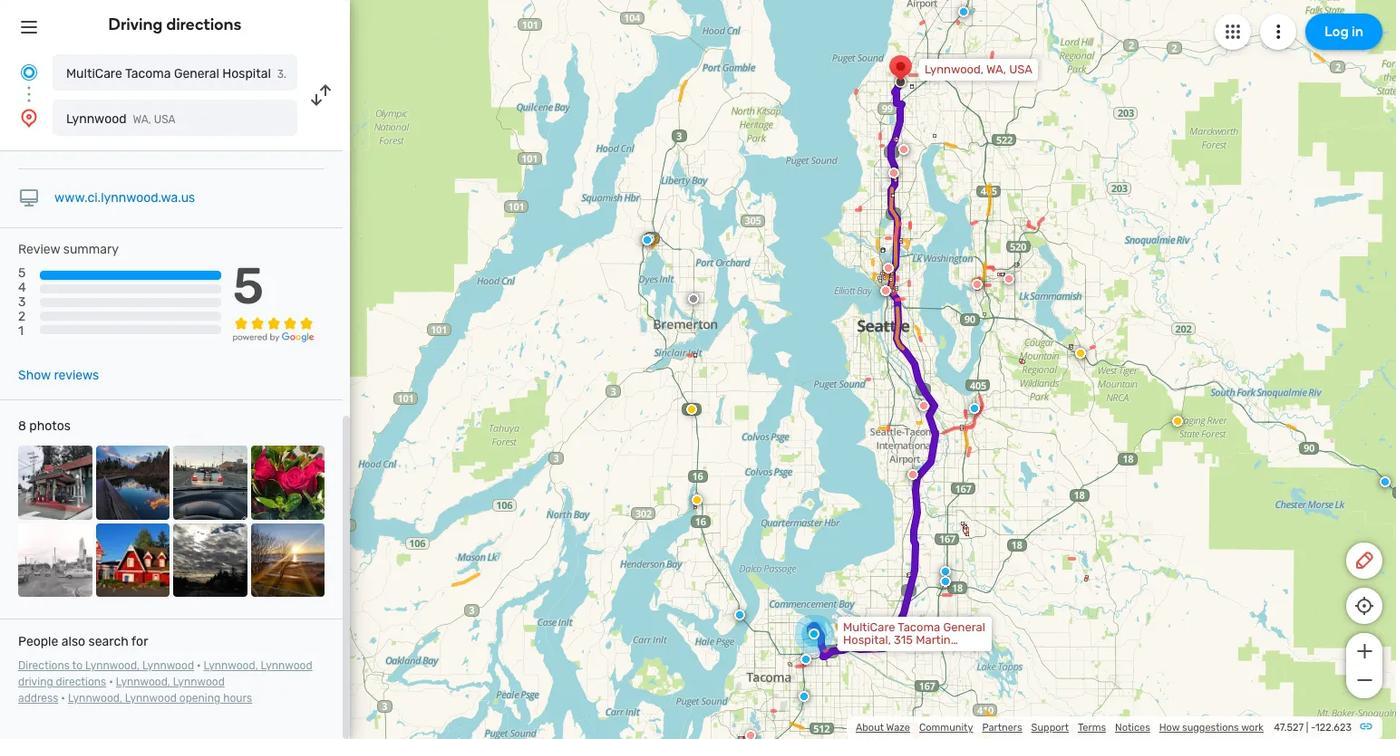 Task type: describe. For each thing, give the bounding box(es) containing it.
directions inside lynnwood, lynnwood driving directions
[[56, 676, 106, 689]]

|
[[1306, 723, 1309, 734]]

about
[[856, 723, 884, 734]]

show
[[18, 368, 51, 384]]

driving
[[18, 676, 53, 689]]

for
[[131, 635, 148, 650]]

3
[[18, 295, 26, 310]]

image 5 of lynnwood, lynnwood image
[[18, 524, 92, 598]]

address
[[18, 693, 58, 705]]

about waze link
[[856, 723, 910, 734]]

summary
[[63, 242, 119, 257]]

wa, for lynnwood
[[133, 113, 151, 126]]

5 for 5 4 3 2 1
[[18, 266, 26, 281]]

how suggestions work link
[[1159, 723, 1264, 734]]

review
[[18, 242, 60, 257]]

people
[[18, 635, 58, 650]]

2
[[18, 309, 26, 325]]

1 horizontal spatial directions
[[166, 15, 242, 34]]

review summary
[[18, 242, 119, 257]]

47.527 | -122.623
[[1274, 723, 1352, 734]]

image 1 of lynnwood, lynnwood image
[[18, 446, 92, 520]]

www.ci.lynnwood.wa.us
[[54, 190, 195, 206]]

directions to lynnwood, lynnwood
[[18, 660, 194, 673]]

0 horizontal spatial hazard image
[[686, 404, 697, 415]]

reviews
[[54, 368, 99, 384]]

location image
[[18, 107, 40, 129]]

lynnwood for lynnwood, lynnwood address
[[173, 676, 225, 689]]

image 3 of lynnwood, lynnwood image
[[173, 446, 247, 520]]

lynnwood, for lynnwood, lynnwood address
[[116, 676, 170, 689]]

image 6 of lynnwood, lynnwood image
[[96, 524, 170, 598]]

show reviews
[[18, 368, 99, 384]]

5 4 3 2 1
[[18, 266, 26, 339]]

image 4 of lynnwood, lynnwood image
[[251, 446, 325, 520]]

people also search for
[[18, 635, 148, 650]]

122.623
[[1315, 723, 1352, 734]]

support link
[[1031, 723, 1069, 734]]

8
[[18, 419, 26, 434]]

multicare tacoma general hospital button
[[53, 54, 297, 91]]

search
[[88, 635, 128, 650]]

4
[[18, 280, 26, 296]]

notices
[[1115, 723, 1150, 734]]

image 2 of lynnwood, lynnwood image
[[96, 446, 170, 520]]

-
[[1311, 723, 1315, 734]]

lynnwood, lynnwood driving directions
[[18, 660, 312, 689]]

zoom out image
[[1353, 670, 1376, 692]]

lynnwood for lynnwood, lynnwood opening hours
[[125, 693, 177, 705]]

link image
[[1359, 720, 1373, 734]]

community
[[919, 723, 973, 734]]

lynnwood, lynnwood opening hours link
[[68, 693, 252, 705]]

wa, for lynnwood,
[[986, 63, 1006, 76]]

0 horizontal spatial hazard image
[[692, 495, 703, 506]]

also
[[61, 635, 85, 650]]



Task type: locate. For each thing, give the bounding box(es) containing it.
about waze community partners support terms notices how suggestions work
[[856, 723, 1264, 734]]

lynnwood inside lynnwood, lynnwood driving directions
[[261, 660, 312, 673]]

lynnwood, wa, usa
[[925, 63, 1033, 76]]

lynnwood inside lynnwood, lynnwood address
[[173, 676, 225, 689]]

lynnwood, lynnwood opening hours
[[68, 693, 252, 705]]

usa for lynnwood,
[[1009, 63, 1033, 76]]

zoom in image
[[1353, 641, 1376, 663]]

driving
[[108, 15, 163, 34]]

1 vertical spatial hazard image
[[686, 404, 697, 415]]

1 vertical spatial hazard image
[[692, 495, 703, 506]]

directions to lynnwood, lynnwood link
[[18, 660, 194, 673]]

1
[[18, 324, 24, 339]]

wa, inside lynnwood wa, usa
[[133, 113, 151, 126]]

photos
[[29, 419, 71, 434]]

lynnwood, lynnwood driving directions link
[[18, 660, 312, 689]]

terms
[[1078, 723, 1106, 734]]

accident image
[[688, 294, 699, 305]]

usa
[[1009, 63, 1033, 76], [154, 113, 176, 126]]

hazard image
[[1075, 348, 1086, 359], [686, 404, 697, 415]]

support
[[1031, 723, 1069, 734]]

lynnwood wa, usa
[[66, 112, 176, 127]]

to
[[72, 660, 83, 673]]

road closed image
[[888, 168, 899, 179], [883, 263, 894, 274], [918, 401, 929, 412], [907, 470, 918, 480], [745, 731, 756, 740]]

0 vertical spatial hazard image
[[1075, 348, 1086, 359]]

0 horizontal spatial 5
[[18, 266, 26, 281]]

directions up the general
[[166, 15, 242, 34]]

5
[[233, 257, 264, 316], [18, 266, 26, 281]]

lynnwood,
[[925, 63, 984, 76], [85, 660, 140, 673], [204, 660, 258, 673], [116, 676, 170, 689], [68, 693, 122, 705]]

community link
[[919, 723, 973, 734]]

1 horizontal spatial wa,
[[986, 63, 1006, 76]]

lynnwood, for lynnwood, lynnwood driving directions
[[204, 660, 258, 673]]

lynnwood, lynnwood address link
[[18, 676, 225, 705]]

lynnwood for lynnwood, lynnwood driving directions
[[261, 660, 312, 673]]

lynnwood, for lynnwood, lynnwood opening hours
[[68, 693, 122, 705]]

lynnwood, for lynnwood, wa, usa
[[925, 63, 984, 76]]

current location image
[[18, 62, 40, 83]]

directions down to
[[56, 676, 106, 689]]

police image
[[958, 6, 969, 17], [644, 234, 655, 245], [642, 235, 653, 246], [1380, 477, 1391, 488], [940, 577, 951, 587], [801, 655, 811, 665]]

multicare tacoma general hospital
[[66, 66, 271, 82]]

lynnwood, lynnwood address
[[18, 676, 225, 705]]

8 photos
[[18, 419, 71, 434]]

tacoma
[[125, 66, 171, 82]]

opening
[[179, 693, 220, 705]]

www.ci.lynnwood.wa.us link
[[54, 190, 195, 206]]

hours
[[223, 693, 252, 705]]

multicare
[[66, 66, 122, 82]]

1 horizontal spatial hazard image
[[1075, 348, 1086, 359]]

1 horizontal spatial hazard image
[[1172, 416, 1183, 427]]

road closed image
[[898, 144, 909, 155], [1004, 274, 1014, 285], [972, 279, 983, 290], [880, 286, 891, 296]]

suggestions
[[1182, 723, 1239, 734]]

1 horizontal spatial usa
[[1009, 63, 1033, 76]]

directions
[[18, 660, 70, 673]]

lynnwood, inside lynnwood, lynnwood driving directions
[[204, 660, 258, 673]]

1 vertical spatial wa,
[[133, 113, 151, 126]]

wa,
[[986, 63, 1006, 76], [133, 113, 151, 126]]

0 vertical spatial wa,
[[986, 63, 1006, 76]]

partners
[[982, 723, 1022, 734]]

work
[[1241, 723, 1264, 734]]

1 vertical spatial usa
[[154, 113, 176, 126]]

0 horizontal spatial wa,
[[133, 113, 151, 126]]

usa for lynnwood
[[154, 113, 176, 126]]

how
[[1159, 723, 1180, 734]]

image 7 of lynnwood, lynnwood image
[[173, 524, 247, 598]]

0 horizontal spatial directions
[[56, 676, 106, 689]]

computer image
[[18, 188, 40, 209]]

0 vertical spatial usa
[[1009, 63, 1033, 76]]

partners link
[[982, 723, 1022, 734]]

5 for 5
[[233, 257, 264, 316]]

hospital
[[222, 66, 271, 82]]

1 vertical spatial directions
[[56, 676, 106, 689]]

waze
[[886, 723, 910, 734]]

directions
[[166, 15, 242, 34], [56, 676, 106, 689]]

usa inside lynnwood wa, usa
[[154, 113, 176, 126]]

general
[[174, 66, 219, 82]]

lynnwood, inside lynnwood, lynnwood address
[[116, 676, 170, 689]]

1 horizontal spatial 5
[[233, 257, 264, 316]]

police image
[[969, 403, 980, 414], [940, 567, 951, 577], [734, 610, 745, 621], [799, 692, 810, 703]]

5 inside 5 4 3 2 1
[[18, 266, 26, 281]]

pencil image
[[1354, 550, 1375, 572]]

notices link
[[1115, 723, 1150, 734]]

0 vertical spatial hazard image
[[1172, 416, 1183, 427]]

0 vertical spatial directions
[[166, 15, 242, 34]]

image 8 of lynnwood, lynnwood image
[[251, 524, 325, 598]]

terms link
[[1078, 723, 1106, 734]]

driving directions
[[108, 15, 242, 34]]

0 horizontal spatial usa
[[154, 113, 176, 126]]

hazard image
[[1172, 416, 1183, 427], [692, 495, 703, 506]]

47.527
[[1274, 723, 1304, 734]]

lynnwood
[[66, 112, 127, 127], [142, 660, 194, 673], [261, 660, 312, 673], [173, 676, 225, 689], [125, 693, 177, 705]]



Task type: vqa. For each thing, say whether or not it's contained in the screenshot.
the topmost hazard image
yes



